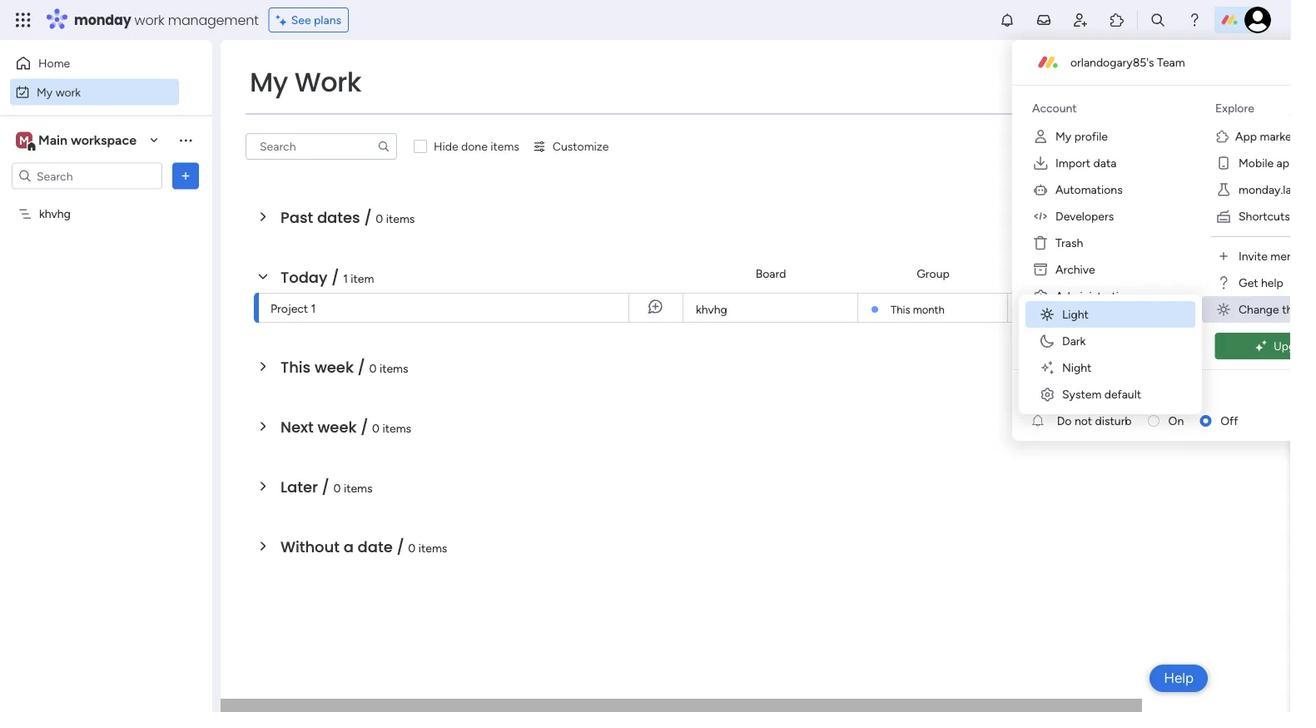 Task type: locate. For each thing, give the bounding box(es) containing it.
without a date / 0 items
[[281, 537, 448, 558]]

invite mem
[[1239, 249, 1292, 264]]

this month
[[891, 303, 945, 316]]

/ up next week / 0 items
[[358, 357, 366, 378]]

working down help
[[1248, 302, 1292, 316]]

0 horizontal spatial 1
[[311, 302, 316, 316]]

my for my profile
[[1056, 130, 1072, 144]]

this
[[891, 303, 911, 316], [281, 357, 311, 378]]

mobile app image
[[1216, 155, 1233, 172]]

week up next week / 0 items
[[315, 357, 354, 378]]

upgrade stars new image
[[1256, 340, 1268, 353]]

items inside later / 0 items
[[344, 481, 373, 496]]

1 left item on the top left
[[343, 272, 348, 286]]

0 up next week / 0 items
[[369, 361, 377, 376]]

Search in workspace field
[[35, 167, 139, 186]]

0 right later
[[334, 481, 341, 496]]

plans
[[314, 13, 342, 27]]

monday work management
[[74, 10, 259, 29]]

0 horizontal spatial my
[[37, 85, 53, 99]]

mobile app
[[1239, 156, 1292, 170]]

help image
[[1187, 12, 1204, 28]]

hide
[[434, 140, 459, 154]]

my work
[[37, 85, 81, 99]]

items down this week / 0 items
[[383, 421, 412, 436]]

1 horizontal spatial my
[[250, 64, 288, 101]]

0
[[376, 212, 383, 226], [369, 361, 377, 376], [372, 421, 380, 436], [334, 481, 341, 496], [408, 541, 416, 556]]

week right the next
[[318, 417, 357, 438]]

0 horizontal spatial this
[[281, 357, 311, 378]]

import data image
[[1033, 155, 1049, 172]]

0 right dates at the top
[[376, 212, 383, 226]]

next week / 0 items
[[281, 417, 412, 438]]

work for my
[[56, 85, 81, 99]]

work right monday
[[135, 10, 165, 29]]

0 inside this week / 0 items
[[369, 361, 377, 376]]

log
[[1056, 343, 1076, 357]]

work down home
[[56, 85, 81, 99]]

0 vertical spatial work
[[135, 10, 165, 29]]

monday.labs image
[[1216, 182, 1233, 198]]

items
[[491, 140, 520, 154], [386, 212, 415, 226], [380, 361, 409, 376], [383, 421, 412, 436], [344, 481, 373, 496], [419, 541, 448, 556]]

trash link
[[1019, 230, 1189, 257]]

import
[[1056, 156, 1091, 170]]

0 for next week /
[[372, 421, 380, 436]]

1 vertical spatial this
[[281, 357, 311, 378]]

0 inside later / 0 items
[[334, 481, 341, 496]]

my for my work
[[37, 85, 53, 99]]

0 down this week / 0 items
[[372, 421, 380, 436]]

items up next week / 0 items
[[380, 361, 409, 376]]

1
[[343, 272, 348, 286], [311, 302, 316, 316]]

today
[[281, 267, 328, 288]]

1 vertical spatial working
[[1033, 386, 1076, 400]]

see plans button
[[269, 7, 349, 32]]

search everything image
[[1150, 12, 1167, 28]]

/ right dates at the top
[[364, 207, 372, 228]]

import data link
[[1019, 150, 1189, 177]]

past dates / 0 items
[[281, 207, 415, 228]]

0 vertical spatial week
[[315, 357, 354, 378]]

0 vertical spatial 1
[[343, 272, 348, 286]]

items right dates at the top
[[386, 212, 415, 226]]

week
[[315, 357, 354, 378], [318, 417, 357, 438]]

monday
[[74, 10, 131, 29]]

administration
[[1056, 289, 1133, 304]]

1 horizontal spatial 1
[[343, 272, 348, 286]]

my inside "button"
[[37, 85, 53, 99]]

automations image
[[1033, 182, 1049, 198]]

this left month
[[891, 303, 911, 316]]

change th
[[1239, 303, 1292, 317]]

developers
[[1056, 209, 1115, 224]]

None search field
[[246, 133, 397, 160]]

developers image
[[1033, 208, 1049, 225]]

work inside "button"
[[56, 85, 81, 99]]

nov 15, 09:00 am
[[1136, 300, 1224, 314]]

0 right 'date'
[[408, 541, 416, 556]]

out
[[1079, 343, 1096, 357]]

workspace
[[71, 132, 137, 148]]

my left 'work'
[[250, 64, 288, 101]]

2 horizontal spatial my
[[1056, 130, 1072, 144]]

option
[[0, 199, 212, 202]]

0 horizontal spatial khvhg
[[39, 207, 71, 221]]

working
[[1248, 302, 1292, 316], [1033, 386, 1076, 400]]

0 inside next week / 0 items
[[372, 421, 380, 436]]

get help
[[1239, 276, 1284, 290]]

on
[[1169, 414, 1185, 429]]

project
[[271, 302, 308, 316]]

my right the "my profile" 'image'
[[1056, 130, 1072, 144]]

help button
[[1150, 665, 1209, 693]]

nov
[[1136, 300, 1156, 314]]

system default
[[1063, 388, 1142, 402]]

1 vertical spatial work
[[56, 85, 81, 99]]

change
[[1239, 303, 1280, 317]]

v2 overdue deadline image
[[1114, 300, 1128, 316]]

1 horizontal spatial this
[[891, 303, 911, 316]]

my profile link
[[1019, 123, 1189, 150]]

this week / 0 items
[[281, 357, 409, 378]]

15,
[[1159, 300, 1172, 314]]

0 vertical spatial khvhg
[[39, 207, 71, 221]]

teams image
[[1033, 315, 1049, 331]]

working down night icon
[[1033, 386, 1076, 400]]

items right 'date'
[[419, 541, 448, 556]]

trash
[[1056, 236, 1084, 250]]

later / 0 items
[[281, 477, 373, 498]]

mobile
[[1239, 156, 1274, 170]]

dates
[[317, 207, 360, 228]]

log out
[[1056, 343, 1096, 357]]

1 horizontal spatial work
[[135, 10, 165, 29]]

my down home
[[37, 85, 53, 99]]

1 vertical spatial week
[[318, 417, 357, 438]]

my work button
[[10, 79, 179, 105]]

app
[[1277, 156, 1292, 170]]

0 horizontal spatial working
[[1033, 386, 1076, 400]]

1 right project
[[311, 302, 316, 316]]

search image
[[377, 140, 391, 153]]

0 vertical spatial this
[[891, 303, 911, 316]]

1 horizontal spatial working
[[1248, 302, 1292, 316]]

0 horizontal spatial work
[[56, 85, 81, 99]]

items inside next week / 0 items
[[383, 421, 412, 436]]

/ down this week / 0 items
[[361, 417, 368, 438]]

monday.la
[[1239, 183, 1292, 197]]

this down "project 1"
[[281, 357, 311, 378]]

board
[[756, 267, 787, 281]]

later
[[281, 477, 318, 498]]

upg button
[[1215, 333, 1292, 360]]

items right later
[[344, 481, 373, 496]]

0 inside the past dates / 0 items
[[376, 212, 383, 226]]

0 vertical spatial working
[[1248, 302, 1292, 316]]

work for monday
[[135, 10, 165, 29]]

khvhg link
[[694, 294, 848, 324]]

home button
[[10, 50, 179, 77]]

profile
[[1075, 130, 1108, 144]]

/
[[364, 207, 372, 228], [332, 267, 339, 288], [358, 357, 366, 378], [361, 417, 368, 438], [322, 477, 330, 498], [397, 537, 405, 558]]

inbox image
[[1036, 12, 1053, 28]]

work
[[135, 10, 165, 29], [56, 85, 81, 99]]

app
[[1236, 130, 1258, 144]]

administration image
[[1033, 288, 1049, 305]]

archive image
[[1033, 262, 1049, 278]]

working 
[[1248, 302, 1292, 316]]

1 horizontal spatial khvhg
[[696, 303, 728, 317]]

my profile image
[[1033, 128, 1049, 145]]

0 for this week /
[[369, 361, 377, 376]]

people
[[1041, 267, 1076, 281]]

my
[[250, 64, 288, 101], [37, 85, 53, 99], [1056, 130, 1072, 144]]

items right done
[[491, 140, 520, 154]]

status
[[1079, 386, 1111, 400]]

1 vertical spatial khvhg
[[696, 303, 728, 317]]

without
[[281, 537, 340, 558]]

gary orlando image
[[1245, 7, 1272, 33]]

v2 surfce notifications image
[[1033, 413, 1058, 430]]



Task type: describe. For each thing, give the bounding box(es) containing it.
light image
[[1039, 307, 1056, 323]]

project 1
[[271, 302, 316, 316]]

app marke
[[1236, 130, 1292, 144]]

khvhg list box
[[0, 197, 212, 453]]

this for month
[[891, 303, 911, 316]]

workspace image
[[16, 131, 32, 150]]

th
[[1283, 303, 1292, 317]]

apps image
[[1109, 12, 1126, 28]]

a
[[344, 537, 354, 558]]

see plans
[[291, 13, 342, 27]]

select product image
[[15, 12, 32, 28]]

change theme image
[[1216, 302, 1233, 318]]

m
[[19, 133, 29, 147]]

upg
[[1274, 339, 1292, 354]]

mem
[[1271, 249, 1292, 264]]

past
[[281, 207, 313, 228]]

archive
[[1056, 263, 1096, 277]]

working status
[[1033, 386, 1111, 400]]

shortcuts image
[[1216, 208, 1233, 225]]

shortcuts
[[1239, 209, 1291, 224]]

date
[[358, 537, 393, 558]]

0 for past dates /
[[376, 212, 383, 226]]

working for working 
[[1248, 302, 1292, 316]]

/ right 'date'
[[397, 537, 405, 558]]

items inside this week / 0 items
[[380, 361, 409, 376]]

night image
[[1039, 360, 1056, 376]]

get help image
[[1216, 275, 1233, 292]]

date
[[1155, 267, 1179, 281]]

log out image
[[1033, 341, 1049, 358]]

items inside "without a date / 0 items"
[[419, 541, 448, 556]]

data
[[1094, 156, 1117, 170]]

items inside the past dates / 0 items
[[386, 212, 415, 226]]

customize button
[[526, 133, 616, 160]]

dark
[[1063, 334, 1086, 349]]

options image
[[177, 168, 194, 184]]

team
[[1158, 55, 1186, 70]]

invite
[[1239, 249, 1268, 264]]

my profile
[[1056, 130, 1108, 144]]

account
[[1033, 101, 1077, 115]]

default
[[1105, 388, 1142, 402]]

month
[[913, 303, 945, 316]]

customize
[[553, 140, 609, 154]]

dark image
[[1039, 333, 1056, 350]]

1 vertical spatial 1
[[311, 302, 316, 316]]

next
[[281, 417, 314, 438]]

orlandogary85's team
[[1071, 55, 1186, 70]]

management
[[168, 10, 259, 29]]

main workspace
[[38, 132, 137, 148]]

administration link
[[1019, 283, 1189, 310]]

off
[[1221, 414, 1239, 429]]

get
[[1239, 276, 1259, 290]]

workspace options image
[[177, 132, 194, 148]]

group
[[917, 267, 950, 281]]

light
[[1063, 308, 1089, 322]]

my work
[[250, 64, 362, 101]]

Filter dashboard by text search field
[[246, 133, 397, 160]]

marke
[[1261, 130, 1292, 144]]

do not disturb
[[1058, 414, 1132, 429]]

system
[[1063, 388, 1102, 402]]

work
[[295, 64, 362, 101]]

1 inside today / 1 item
[[343, 272, 348, 286]]

week for this
[[315, 357, 354, 378]]

week for next
[[318, 417, 357, 438]]

system default image
[[1039, 386, 1056, 403]]

explore
[[1216, 101, 1255, 115]]

statu
[[1267, 267, 1292, 281]]

see
[[291, 13, 311, 27]]

teams link
[[1019, 310, 1189, 336]]

workspace selection element
[[16, 130, 139, 152]]

help
[[1262, 276, 1284, 290]]

archive link
[[1019, 257, 1189, 283]]

09:00
[[1175, 300, 1204, 314]]

this for week
[[281, 357, 311, 378]]

do
[[1058, 414, 1072, 429]]

night
[[1063, 361, 1092, 375]]

help
[[1165, 670, 1194, 688]]

am
[[1207, 300, 1224, 314]]

import data
[[1056, 156, 1117, 170]]

teams
[[1056, 316, 1089, 330]]

invite members image
[[1216, 248, 1233, 265]]

working for working status
[[1033, 386, 1076, 400]]

disturb
[[1096, 414, 1132, 429]]

hide done items
[[434, 140, 520, 154]]

notifications image
[[999, 12, 1016, 28]]

invite members image
[[1073, 12, 1089, 28]]

home
[[38, 56, 70, 70]]

not
[[1075, 414, 1093, 429]]

khvhg inside list box
[[39, 207, 71, 221]]

main
[[38, 132, 68, 148]]

orlandogary85's
[[1071, 55, 1155, 70]]

trash image
[[1033, 235, 1049, 252]]

0 inside "without a date / 0 items"
[[408, 541, 416, 556]]

my for my work
[[250, 64, 288, 101]]

item
[[351, 272, 374, 286]]

done
[[461, 140, 488, 154]]

/ right later
[[322, 477, 330, 498]]

today / 1 item
[[281, 267, 374, 288]]

automations
[[1056, 183, 1123, 197]]

/ left item on the top left
[[332, 267, 339, 288]]



Task type: vqa. For each thing, say whether or not it's contained in the screenshot.
Give
no



